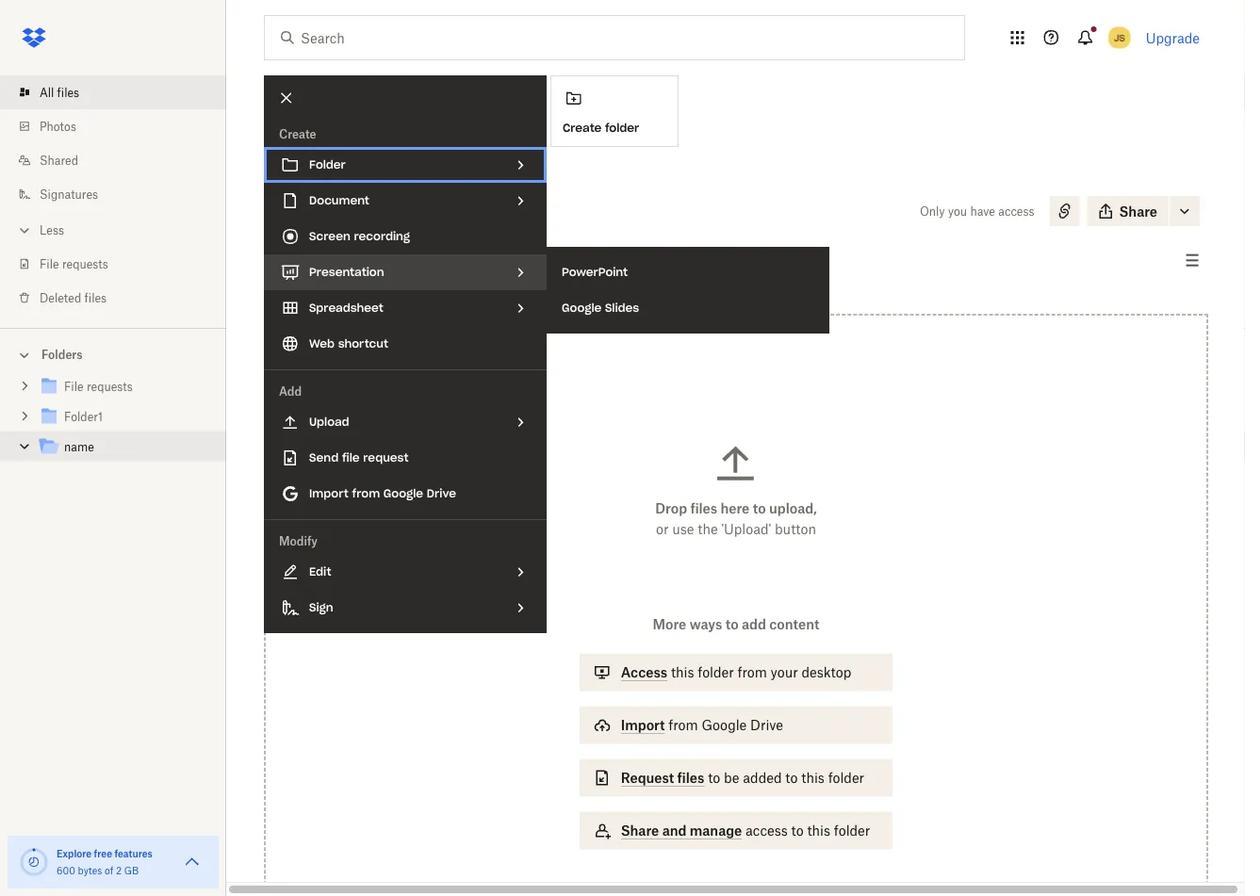 Task type: locate. For each thing, give the bounding box(es) containing it.
name group
[[0, 368, 226, 477]]

all inside list item
[[40, 85, 54, 100]]

create
[[563, 121, 602, 135], [279, 127, 317, 141]]

deleted files link
[[15, 281, 226, 315]]

document
[[309, 193, 370, 208]]

1 vertical spatial all files
[[264, 174, 304, 188]]

presentation
[[309, 265, 384, 280]]

recents
[[279, 254, 322, 268]]

access right have
[[999, 204, 1035, 218]]

files up photos
[[57, 85, 79, 100]]

1 horizontal spatial drive
[[751, 718, 784, 734]]

folders button
[[0, 340, 226, 368]]

import from google drive inside menu item
[[309, 487, 456, 501]]

name inside 'group'
[[64, 440, 94, 455]]

access
[[999, 204, 1035, 218], [746, 823, 788, 839]]

all files link
[[15, 75, 226, 109], [264, 172, 304, 191]]

of
[[105, 865, 113, 877]]

1 vertical spatial share
[[621, 823, 659, 839]]

add
[[742, 617, 767, 633]]

0 horizontal spatial create
[[279, 127, 317, 141]]

button
[[775, 522, 817, 538]]

0 horizontal spatial import from google drive
[[309, 487, 456, 501]]

web shortcut menu item
[[264, 326, 547, 362]]

features
[[115, 848, 153, 860]]

explore free features 600 bytes of 2 gb
[[57, 848, 153, 877]]

1 horizontal spatial create
[[563, 121, 602, 135]]

explore
[[57, 848, 92, 860]]

all up photos
[[40, 85, 54, 100]]

be
[[724, 771, 740, 787]]

name down folders
[[64, 440, 94, 455]]

upload menu item
[[264, 405, 547, 440]]

1 horizontal spatial import
[[621, 718, 665, 734]]

create inside button
[[563, 121, 602, 135]]

0 horizontal spatial share
[[621, 823, 659, 839]]

folder inside button
[[606, 121, 640, 135]]

all files
[[40, 85, 79, 100], [264, 174, 304, 188]]

drive down 'send file request' menu item
[[427, 487, 456, 501]]

from up request
[[669, 718, 699, 734]]

added
[[744, 771, 782, 787]]

sign menu item
[[264, 590, 547, 626]]

drive inside menu item
[[427, 487, 456, 501]]

0 horizontal spatial access
[[746, 823, 788, 839]]

the
[[698, 522, 718, 538]]

name up screen
[[264, 200, 314, 222]]

shared
[[40, 153, 78, 167]]

from down send file request
[[352, 487, 380, 501]]

more ways to add content
[[653, 617, 820, 633]]

1 vertical spatial drive
[[751, 718, 784, 734]]

access inside more ways to add content element
[[746, 823, 788, 839]]

this down request files to be added to this folder
[[808, 823, 831, 839]]

0 vertical spatial import
[[309, 487, 349, 501]]

0 horizontal spatial import
[[309, 487, 349, 501]]

0 vertical spatial all files
[[40, 85, 79, 100]]

request
[[363, 451, 409, 465]]

import down access
[[621, 718, 665, 734]]

drive
[[427, 487, 456, 501], [751, 718, 784, 734]]

this
[[671, 665, 695, 681], [802, 771, 825, 787], [808, 823, 831, 839]]

all files up photos
[[40, 85, 79, 100]]

1 horizontal spatial all
[[264, 174, 279, 188]]

0 horizontal spatial google
[[384, 487, 424, 501]]

0 horizontal spatial all
[[40, 85, 54, 100]]

google down 'send file request' menu item
[[384, 487, 424, 501]]

1 vertical spatial all files link
[[264, 172, 304, 191]]

this right added
[[802, 771, 825, 787]]

files up the recents
[[282, 174, 304, 188]]

create folder button
[[551, 75, 679, 147]]

close image
[[271, 82, 303, 114]]

share
[[1120, 203, 1158, 219], [621, 823, 659, 839]]

import from google drive menu item
[[264, 476, 547, 512]]

0 vertical spatial import from google drive
[[309, 487, 456, 501]]

edit menu item
[[264, 555, 547, 590]]

1 horizontal spatial import from google drive
[[621, 718, 784, 734]]

free
[[94, 848, 112, 860]]

files right deleted
[[84, 291, 107, 305]]

this right access
[[671, 665, 695, 681]]

google slides
[[562, 301, 640, 315]]

google down powerpoint
[[562, 301, 602, 315]]

all files up the recents
[[264, 174, 304, 188]]

access this folder from your desktop
[[621, 665, 852, 681]]

0 vertical spatial name
[[264, 200, 314, 222]]

to left add at the bottom right of page
[[726, 617, 739, 633]]

upload
[[309, 415, 350, 430]]

menu
[[264, 75, 547, 634], [547, 247, 830, 334]]

1 vertical spatial import from google drive
[[621, 718, 784, 734]]

import from google drive up "be"
[[621, 718, 784, 734]]

files inside list item
[[57, 85, 79, 100]]

0 horizontal spatial all files
[[40, 85, 79, 100]]

0 vertical spatial from
[[352, 487, 380, 501]]

to right "here"
[[753, 501, 766, 517]]

recording
[[354, 229, 410, 244]]

bytes
[[78, 865, 102, 877]]

to
[[753, 501, 766, 517], [726, 617, 739, 633], [708, 771, 721, 787], [786, 771, 798, 787], [792, 823, 804, 839]]

quota usage element
[[19, 848, 49, 878]]

web
[[309, 337, 335, 351]]

more ways to add content element
[[576, 614, 897, 869]]

list
[[0, 64, 226, 328]]

1 horizontal spatial name
[[264, 200, 314, 222]]

0 vertical spatial all files link
[[15, 75, 226, 109]]

to left "be"
[[708, 771, 721, 787]]

files
[[57, 85, 79, 100], [282, 174, 304, 188], [84, 291, 107, 305], [691, 501, 718, 517], [678, 771, 705, 787]]

drive up added
[[751, 718, 784, 734]]

access for have
[[999, 204, 1035, 218]]

here
[[721, 501, 750, 517]]

import down the send
[[309, 487, 349, 501]]

1 vertical spatial all
[[264, 174, 279, 188]]

1 vertical spatial import
[[621, 718, 665, 734]]

files inside 'drop files here to upload, or use the 'upload' button'
[[691, 501, 718, 517]]

2 vertical spatial from
[[669, 718, 699, 734]]

signatures link
[[15, 177, 226, 211]]

2 horizontal spatial google
[[702, 718, 747, 734]]

google up "be"
[[702, 718, 747, 734]]

1 horizontal spatial from
[[669, 718, 699, 734]]

send file request
[[309, 451, 409, 465]]

screen recording menu item
[[264, 219, 547, 255]]

0 vertical spatial share
[[1120, 203, 1158, 219]]

share for share
[[1120, 203, 1158, 219]]

import inside more ways to add content element
[[621, 718, 665, 734]]

2 vertical spatial google
[[702, 718, 747, 734]]

import from google drive
[[309, 487, 456, 501], [621, 718, 784, 734]]

0 vertical spatial drive
[[427, 487, 456, 501]]

all down the 'close' icon
[[264, 174, 279, 188]]

shortcut
[[338, 337, 389, 351]]

1 horizontal spatial google
[[562, 301, 602, 315]]

folder
[[606, 121, 640, 135], [698, 665, 734, 681], [829, 771, 865, 787], [835, 823, 871, 839]]

folders
[[41, 348, 83, 362]]

access
[[621, 665, 668, 681]]

signatures
[[40, 187, 98, 201]]

use
[[673, 522, 695, 538]]

content
[[770, 617, 820, 633]]

all files link up shared link
[[15, 75, 226, 109]]

from left the your
[[738, 665, 768, 681]]

0 horizontal spatial name
[[64, 440, 94, 455]]

0 horizontal spatial from
[[352, 487, 380, 501]]

2
[[116, 865, 122, 877]]

2 horizontal spatial from
[[738, 665, 768, 681]]

share inside more ways to add content element
[[621, 823, 659, 839]]

all
[[40, 85, 54, 100], [264, 174, 279, 188]]

import
[[309, 487, 349, 501], [621, 718, 665, 734]]

files up the
[[691, 501, 718, 517]]

1 vertical spatial google
[[384, 487, 424, 501]]

request
[[621, 771, 675, 787]]

1 vertical spatial name
[[64, 440, 94, 455]]

1 horizontal spatial share
[[1120, 203, 1158, 219]]

drop
[[656, 501, 688, 517]]

import from google drive inside more ways to add content element
[[621, 718, 784, 734]]

google
[[562, 301, 602, 315], [384, 487, 424, 501], [702, 718, 747, 734]]

from
[[352, 487, 380, 501], [738, 665, 768, 681], [669, 718, 699, 734]]

0 vertical spatial access
[[999, 204, 1035, 218]]

access right manage
[[746, 823, 788, 839]]

all files link left folder
[[264, 172, 304, 191]]

0 horizontal spatial drive
[[427, 487, 456, 501]]

1 horizontal spatial access
[[999, 204, 1035, 218]]

name
[[264, 200, 314, 222], [64, 440, 94, 455]]

less
[[40, 223, 64, 237]]

less image
[[15, 221, 34, 240]]

all files inside all files link
[[40, 85, 79, 100]]

import from google drive down request
[[309, 487, 456, 501]]

share inside button
[[1120, 203, 1158, 219]]

1 vertical spatial access
[[746, 823, 788, 839]]

0 vertical spatial all
[[40, 85, 54, 100]]

files left "be"
[[678, 771, 705, 787]]



Task type: vqa. For each thing, say whether or not it's contained in the screenshot.
The Create
yes



Task type: describe. For each thing, give the bounding box(es) containing it.
your
[[771, 665, 799, 681]]

menu containing folder
[[264, 75, 547, 634]]

shared link
[[15, 143, 226, 177]]

0 horizontal spatial all files link
[[15, 75, 226, 109]]

edit
[[309, 565, 331, 580]]

0 vertical spatial this
[[671, 665, 695, 681]]

menu containing powerpoint
[[547, 247, 830, 334]]

file
[[342, 451, 360, 465]]

drive inside more ways to add content element
[[751, 718, 784, 734]]

from inside import from google drive menu item
[[352, 487, 380, 501]]

access for manage
[[746, 823, 788, 839]]

google inside more ways to add content element
[[702, 718, 747, 734]]

to right added
[[786, 771, 798, 787]]

dropbox image
[[15, 19, 53, 57]]

1 vertical spatial this
[[802, 771, 825, 787]]

requests
[[62, 257, 108, 271]]

spreadsheet menu item
[[264, 290, 547, 326]]

powerpoint
[[562, 265, 628, 280]]

to down request files to be added to this folder
[[792, 823, 804, 839]]

photos
[[40, 119, 76, 133]]

share button
[[1088, 196, 1170, 226]]

file requests
[[40, 257, 108, 271]]

slides
[[605, 301, 640, 315]]

file
[[40, 257, 59, 271]]

share and manage access to this folder
[[621, 823, 871, 839]]

name link
[[38, 435, 211, 461]]

photos link
[[15, 109, 226, 143]]

have
[[971, 204, 996, 218]]

recents button
[[264, 246, 337, 276]]

spreadsheet
[[309, 301, 384, 315]]

600
[[57, 865, 75, 877]]

send
[[309, 451, 339, 465]]

request files to be added to this folder
[[621, 771, 865, 787]]

desktop
[[802, 665, 852, 681]]

presentation menu item
[[264, 255, 547, 290]]

send file request menu item
[[264, 440, 547, 476]]

create for create folder
[[563, 121, 602, 135]]

drop files here to upload, or use the 'upload' button
[[656, 501, 818, 538]]

you
[[949, 204, 968, 218]]

sign
[[309, 601, 333, 615]]

create for create
[[279, 127, 317, 141]]

or
[[656, 522, 669, 538]]

add
[[279, 384, 302, 398]]

gb
[[124, 865, 139, 877]]

upload,
[[770, 501, 818, 517]]

deleted
[[40, 291, 81, 305]]

starred
[[360, 254, 401, 268]]

screen
[[309, 229, 351, 244]]

folder
[[309, 158, 346, 172]]

1 vertical spatial from
[[738, 665, 768, 681]]

import inside import from google drive menu item
[[309, 487, 349, 501]]

upgrade link
[[1147, 30, 1201, 46]]

screen recording
[[309, 229, 410, 244]]

only you have access
[[920, 204, 1035, 218]]

web shortcut
[[309, 337, 389, 351]]

files inside more ways to add content element
[[678, 771, 705, 787]]

0 vertical spatial google
[[562, 301, 602, 315]]

more
[[653, 617, 687, 633]]

upgrade
[[1147, 30, 1201, 46]]

create folder
[[563, 121, 640, 135]]

share for share and manage access to this folder
[[621, 823, 659, 839]]

file requests link
[[15, 247, 226, 281]]

1 horizontal spatial all files link
[[264, 172, 304, 191]]

folder menu item
[[264, 147, 547, 183]]

only
[[920, 204, 946, 218]]

'upload'
[[722, 522, 772, 538]]

manage
[[690, 823, 742, 839]]

document menu item
[[264, 183, 547, 219]]

to inside 'drop files here to upload, or use the 'upload' button'
[[753, 501, 766, 517]]

2 vertical spatial this
[[808, 823, 831, 839]]

1 horizontal spatial all files
[[264, 174, 304, 188]]

ways
[[690, 617, 723, 633]]

and
[[663, 823, 687, 839]]

all files list item
[[0, 75, 226, 109]]

starred button
[[345, 246, 416, 276]]

list containing all files
[[0, 64, 226, 328]]

google inside menu item
[[384, 487, 424, 501]]

deleted files
[[40, 291, 107, 305]]

modify
[[279, 534, 318, 548]]



